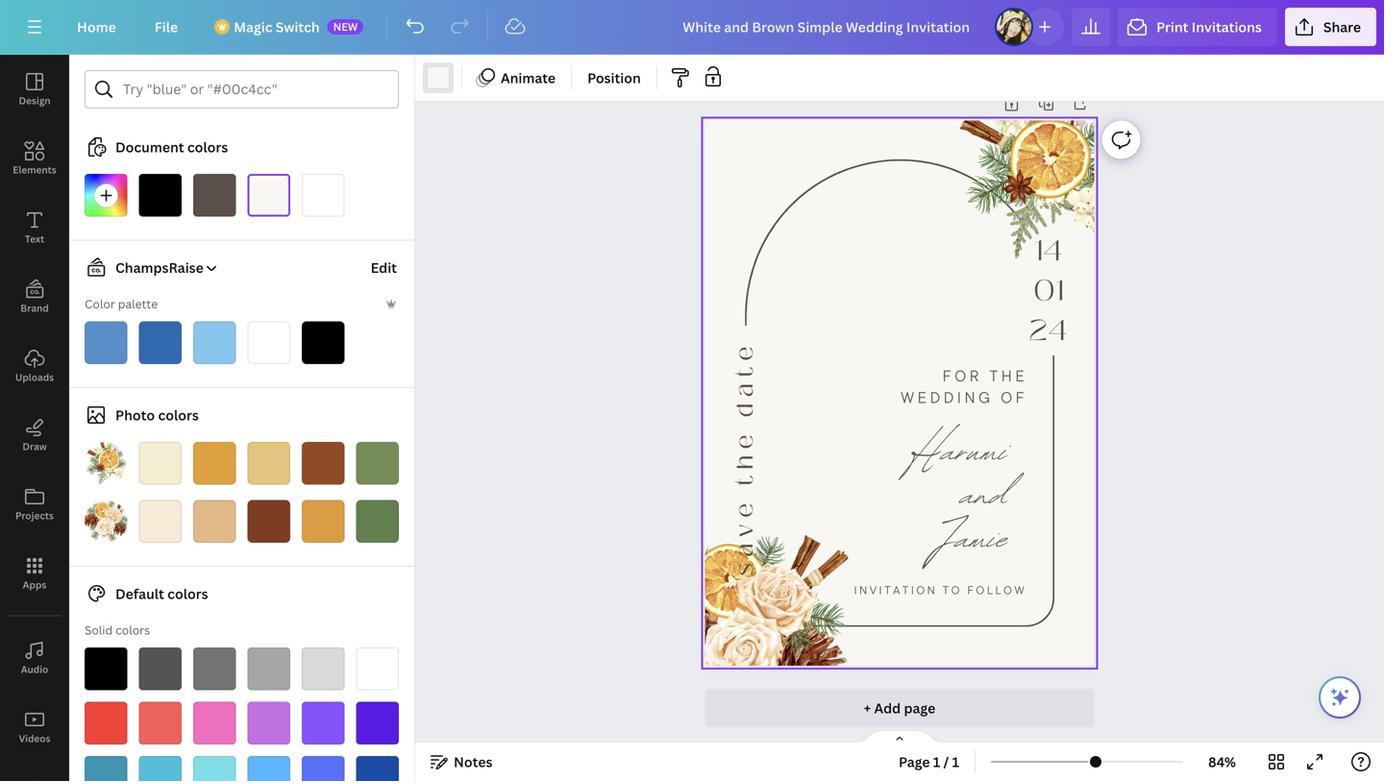 Task type: locate. For each thing, give the bounding box(es) containing it.
document
[[115, 138, 184, 156]]

#166bb5 image
[[139, 322, 182, 364], [139, 322, 182, 364]]

purple #8c52ff image
[[302, 702, 345, 745]]

1
[[933, 753, 941, 772], [952, 753, 960, 772]]

add a new color image
[[85, 174, 127, 217]]

01
[[1034, 269, 1064, 313]]

brand
[[20, 302, 49, 315]]

1 left / at the bottom of the page
[[933, 753, 941, 772]]

colors for default colors
[[167, 585, 208, 603]]

#4890cd image
[[85, 322, 127, 364], [85, 322, 127, 364]]

and
[[961, 458, 1008, 532]]

#75c6ef image
[[193, 322, 236, 364], [193, 322, 236, 364]]

add a new color image
[[85, 174, 127, 217]]

+
[[864, 699, 871, 718]]

the
[[990, 366, 1028, 386], [728, 429, 762, 486]]

gray #737373 image
[[193, 648, 236, 691]]

colors for photo colors
[[158, 406, 199, 424]]

#984719 image
[[302, 442, 345, 485], [302, 442, 345, 485]]

0 horizontal spatial the
[[728, 429, 762, 486]]

dark turquoise #0097b2 image
[[85, 757, 127, 782]]

videos button
[[0, 693, 69, 762]]

#eac373 image
[[248, 442, 290, 485], [248, 442, 290, 485]]

save
[[728, 498, 762, 576]]

main menu bar
[[0, 0, 1385, 55]]

#ffffff image
[[302, 174, 345, 217], [302, 174, 345, 217], [248, 322, 290, 364]]

solid
[[85, 623, 113, 638]]

wedding
[[901, 388, 994, 407]]

pink #ff66c4 image
[[193, 702, 236, 745]]

side panel tab list
[[0, 55, 69, 782]]

text button
[[0, 193, 69, 262]]

save the date
[[728, 341, 762, 576]]

#85391a image
[[248, 500, 290, 543], [248, 500, 290, 543]]

magenta #cb6ce6 image
[[248, 702, 290, 745], [248, 702, 290, 745]]

invitations
[[1192, 18, 1262, 36]]

#e6b77f image
[[193, 500, 236, 543]]

1 vertical spatial the
[[728, 429, 762, 486]]

colors for solid colors
[[116, 623, 150, 638]]

#faebd5 image
[[139, 500, 182, 543]]

the down date
[[728, 429, 762, 486]]

1 horizontal spatial 1
[[952, 753, 960, 772]]

the inside for the wedding of
[[990, 366, 1028, 386]]

the up of
[[990, 366, 1028, 386]]

coral red #ff5757 image
[[139, 702, 182, 745], [139, 702, 182, 745]]

#e59a2f image
[[302, 500, 345, 543], [302, 500, 345, 543]]

invitation to follow
[[854, 583, 1027, 598]]

0 horizontal spatial 1
[[933, 753, 941, 772]]

animate
[[501, 69, 556, 87]]

uploads
[[15, 371, 54, 384]]

Design title text field
[[668, 8, 988, 46]]

magic
[[234, 18, 273, 36]]

file
[[155, 18, 178, 36]]

+ add page button
[[705, 689, 1095, 728]]

#ffffff image
[[248, 322, 290, 364]]

royal blue #5271ff image
[[302, 757, 345, 782], [302, 757, 345, 782]]

1 right / at the bottom of the page
[[952, 753, 960, 772]]

the for for
[[990, 366, 1028, 386]]

#f8f7f4 image
[[427, 66, 450, 89], [427, 66, 450, 89], [248, 174, 290, 217]]

colors right solid
[[116, 623, 150, 638]]

notes
[[454, 753, 493, 772]]

add
[[874, 699, 901, 718]]

colors right default
[[167, 585, 208, 603]]

colors
[[187, 138, 228, 156], [158, 406, 199, 424], [167, 585, 208, 603], [116, 623, 150, 638]]

colors right the document
[[187, 138, 228, 156]]

0 vertical spatial the
[[990, 366, 1028, 386]]

print
[[1157, 18, 1189, 36]]

share button
[[1285, 8, 1377, 46]]

#faebd5 image
[[139, 500, 182, 543]]

#588049 image
[[356, 500, 399, 543], [356, 500, 399, 543]]

home
[[77, 18, 116, 36]]

#000000 image
[[139, 174, 182, 217], [139, 174, 182, 217]]

home link
[[62, 8, 131, 46]]

violet #5e17eb image
[[356, 702, 399, 745]]

purple #8c52ff image
[[302, 702, 345, 745]]

design button
[[0, 55, 69, 124]]

bright red #ff3131 image
[[85, 702, 127, 745], [85, 702, 127, 745]]

gray #a6a6a6 image
[[248, 648, 290, 691]]

for
[[943, 366, 983, 386]]

invitation
[[854, 583, 938, 598]]

animate button
[[470, 62, 564, 93]]

light gray #d9d9d9 image
[[302, 648, 345, 691], [302, 648, 345, 691]]

white #ffffff image
[[356, 648, 399, 691], [356, 648, 399, 691]]

uploads button
[[0, 332, 69, 401]]

#010101 image
[[302, 322, 345, 364], [302, 322, 345, 364]]

follow
[[968, 583, 1027, 598]]

#718e52 image
[[356, 442, 399, 485], [356, 442, 399, 485]]

1 horizontal spatial the
[[990, 366, 1028, 386]]

dark gray #545454 image
[[139, 648, 182, 691]]

1 1 from the left
[[933, 753, 941, 772]]

14
[[1034, 229, 1063, 273]]

default
[[115, 585, 164, 603]]

dark turquoise #0097b2 image
[[85, 757, 127, 782]]

violet #5e17eb image
[[356, 702, 399, 745]]

file button
[[139, 8, 193, 46]]

color palette
[[85, 296, 158, 312]]

light blue #38b6ff image
[[248, 757, 290, 782], [248, 757, 290, 782]]

gray #a6a6a6 image
[[248, 648, 290, 691]]

apps
[[23, 579, 47, 592]]

edit
[[371, 259, 397, 277]]

cobalt blue #004aad image
[[356, 757, 399, 782], [356, 757, 399, 782]]

of
[[1001, 388, 1028, 407]]

print invitations
[[1157, 18, 1262, 36]]

aqua blue #0cc0df image
[[139, 757, 182, 782], [139, 757, 182, 782]]

audio
[[21, 663, 48, 676]]

champsraise button
[[77, 256, 219, 279]]

design
[[19, 94, 51, 107]]

#5b4f47 image
[[193, 174, 236, 217], [193, 174, 236, 217]]

/
[[944, 753, 949, 772]]

black #000000 image
[[85, 648, 127, 691], [85, 648, 127, 691]]

#f8f7f4 image
[[248, 174, 290, 217]]

show pages image
[[854, 730, 946, 745]]

colors right photo
[[158, 406, 199, 424]]



Task type: vqa. For each thing, say whether or not it's contained in the screenshot.
'Violet #5e17eb' image
yes



Task type: describe. For each thing, give the bounding box(es) containing it.
draw
[[23, 440, 47, 453]]

dark gray #545454 image
[[139, 648, 182, 691]]

page
[[904, 699, 936, 718]]

notes button
[[423, 747, 500, 778]]

print invitations button
[[1118, 8, 1278, 46]]

#f5edd1 image
[[139, 442, 182, 485]]

elements
[[13, 163, 56, 176]]

turquoise blue #5ce1e6 image
[[193, 757, 236, 782]]

page 1 / 1
[[899, 753, 960, 772]]

share
[[1324, 18, 1361, 36]]

videos
[[19, 733, 50, 746]]

pink #ff66c4 image
[[193, 702, 236, 745]]

text
[[25, 233, 44, 246]]

apps button
[[0, 539, 69, 609]]

14 01 24
[[1029, 229, 1068, 352]]

2 1 from the left
[[952, 753, 960, 772]]

#e89e21 image
[[193, 442, 236, 485]]

page
[[899, 753, 930, 772]]

default colors
[[115, 585, 208, 603]]

palette
[[118, 296, 158, 312]]

the for save
[[728, 429, 762, 486]]

#f5edd1 image
[[139, 442, 182, 485]]

to
[[943, 583, 962, 598]]

canva assistant image
[[1329, 686, 1352, 710]]

new
[[333, 19, 358, 34]]

colors for document colors
[[187, 138, 228, 156]]

photo
[[115, 406, 155, 424]]

elements button
[[0, 124, 69, 193]]

projects
[[15, 510, 54, 523]]

24
[[1029, 308, 1068, 352]]

gray #737373 image
[[193, 648, 236, 691]]

magic switch
[[234, 18, 320, 36]]

document colors
[[115, 138, 228, 156]]

84%
[[1209, 753, 1236, 772]]

84% button
[[1191, 747, 1254, 778]]

turquoise blue #5ce1e6 image
[[193, 757, 236, 782]]

Try "blue" or "#00c4cc" search field
[[123, 71, 387, 108]]

#e6b77f image
[[193, 500, 236, 543]]

projects button
[[0, 470, 69, 539]]

for the wedding of
[[901, 366, 1028, 407]]

color
[[85, 296, 115, 312]]

audio button
[[0, 624, 69, 693]]

date
[[728, 341, 762, 417]]

brand button
[[0, 262, 69, 332]]

position
[[588, 69, 641, 87]]

switch
[[276, 18, 320, 36]]

photo colors
[[115, 406, 199, 424]]

position button
[[580, 62, 649, 93]]

edit button
[[369, 249, 399, 287]]

jamie
[[938, 502, 1008, 576]]

harumi
[[912, 415, 1008, 488]]

#e89e21 image
[[193, 442, 236, 485]]

draw button
[[0, 401, 69, 470]]

+ add page
[[864, 699, 936, 718]]

champsraise
[[115, 259, 204, 277]]

solid colors
[[85, 623, 150, 638]]



